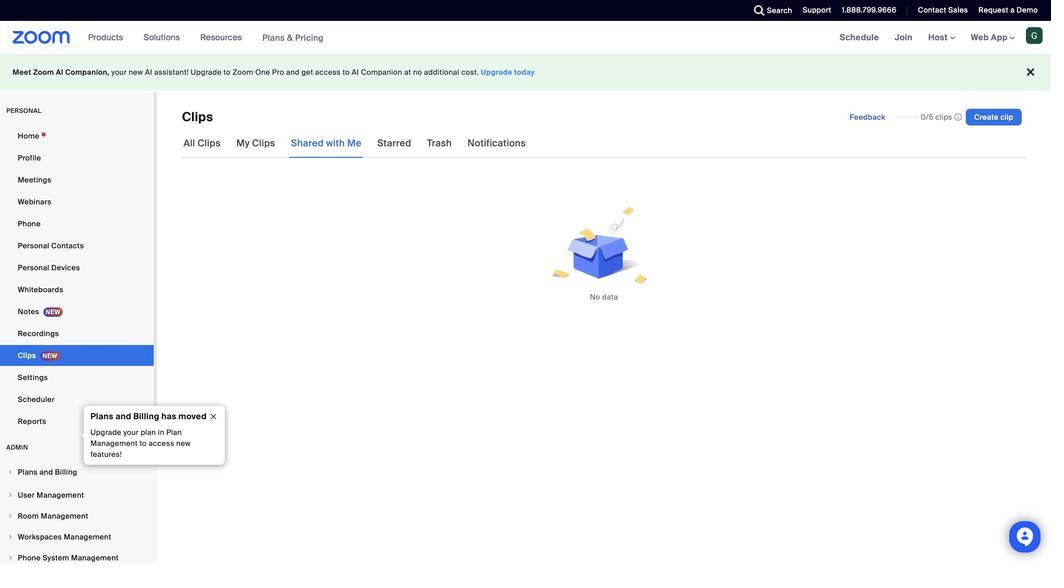 Task type: locate. For each thing, give the bounding box(es) containing it.
1 vertical spatial billing
[[55, 468, 77, 477]]

to down the resources dropdown button
[[224, 67, 231, 77]]

search button
[[747, 0, 795, 21]]

right image inside plans and billing menu item
[[7, 469, 14, 476]]

1 horizontal spatial new
[[176, 439, 191, 448]]

room management menu item
[[0, 507, 154, 526]]

management inside user management menu item
[[37, 491, 84, 500]]

right image inside phone system management menu item
[[7, 555, 14, 561]]

plans inside tooltip
[[91, 411, 113, 422]]

billing
[[133, 411, 159, 422], [55, 468, 77, 477]]

demo
[[1017, 5, 1039, 15]]

plans inside menu item
[[18, 468, 38, 477]]

right image down right icon
[[7, 555, 14, 561]]

clips up all clips 'tab'
[[182, 109, 213, 125]]

0 vertical spatial your
[[111, 67, 127, 77]]

clips inside my clips tab
[[252, 137, 275, 150]]

1 horizontal spatial ai
[[145, 67, 152, 77]]

1 vertical spatial and
[[116, 411, 131, 422]]

personal for personal contacts
[[18, 241, 49, 251]]

home
[[18, 131, 39, 141]]

new left assistant!
[[129, 67, 143, 77]]

trash tab
[[426, 129, 454, 158]]

plans for plans and billing
[[18, 468, 38, 477]]

0 horizontal spatial zoom
[[33, 67, 54, 77]]

1 vertical spatial plans
[[91, 411, 113, 422]]

admin
[[6, 444, 28, 452]]

3 ai from the left
[[352, 67, 359, 77]]

ai left assistant!
[[145, 67, 152, 77]]

pro
[[272, 67, 284, 77]]

webinars link
[[0, 192, 154, 212]]

billing inside tooltip
[[133, 411, 159, 422]]

phone for phone
[[18, 219, 41, 229]]

clips right my
[[252, 137, 275, 150]]

clips
[[182, 109, 213, 125], [198, 137, 221, 150], [252, 137, 275, 150], [18, 351, 36, 361]]

your left plan
[[123, 428, 139, 437]]

plans
[[262, 32, 285, 43], [91, 411, 113, 422], [18, 468, 38, 477]]

right image
[[7, 469, 14, 476], [7, 492, 14, 499], [7, 513, 14, 520], [7, 555, 14, 561]]

and left get
[[286, 67, 300, 77]]

upgrade right cost.
[[481, 67, 513, 77]]

0/5
[[921, 112, 934, 122]]

contact sales
[[919, 5, 969, 15]]

1 horizontal spatial plans
[[91, 411, 113, 422]]

right image for user management
[[7, 492, 14, 499]]

all clips tab
[[182, 129, 222, 158]]

billing up user management menu item
[[55, 468, 77, 477]]

0 vertical spatial personal
[[18, 241, 49, 251]]

shared with me
[[291, 137, 362, 150]]

devices
[[51, 263, 80, 273]]

whiteboards
[[18, 285, 63, 295]]

1 horizontal spatial access
[[315, 67, 341, 77]]

1 vertical spatial new
[[176, 439, 191, 448]]

2 horizontal spatial ai
[[352, 67, 359, 77]]

and inside menu item
[[39, 468, 53, 477]]

profile
[[18, 153, 41, 163]]

0 vertical spatial phone
[[18, 219, 41, 229]]

starred
[[377, 137, 412, 150]]

0 horizontal spatial access
[[149, 439, 174, 448]]

management up workspaces management at the bottom left
[[41, 512, 88, 521]]

support link
[[795, 0, 834, 21], [803, 5, 832, 15]]

moved
[[179, 411, 207, 422]]

0 horizontal spatial upgrade
[[91, 428, 121, 437]]

upgrade up features!
[[91, 428, 121, 437]]

sales
[[949, 5, 969, 15]]

phone inside menu item
[[18, 554, 41, 563]]

no
[[413, 67, 422, 77]]

at
[[404, 67, 411, 77]]

1.888.799.9666 button
[[834, 0, 900, 21], [842, 5, 897, 15]]

billing for plans and billing
[[55, 468, 77, 477]]

management up phone system management menu item
[[64, 533, 111, 542]]

meet
[[13, 67, 31, 77]]

webinars
[[18, 197, 51, 207]]

clip
[[1001, 112, 1014, 122]]

upgrade down "product information" navigation
[[191, 67, 222, 77]]

1 horizontal spatial billing
[[133, 411, 159, 422]]

feedback
[[850, 112, 886, 122]]

to down plan
[[140, 439, 147, 448]]

1.888.799.9666
[[842, 5, 897, 15]]

management inside room management menu item
[[41, 512, 88, 521]]

whiteboards link
[[0, 279, 154, 300]]

4 right image from the top
[[7, 555, 14, 561]]

today
[[515, 67, 535, 77]]

notes
[[18, 307, 39, 317]]

phone down webinars on the left of page
[[18, 219, 41, 229]]

right image inside room management menu item
[[7, 513, 14, 520]]

and
[[286, 67, 300, 77], [116, 411, 131, 422], [39, 468, 53, 477]]

schedule link
[[832, 21, 887, 54]]

settings link
[[0, 367, 154, 388]]

0 horizontal spatial new
[[129, 67, 143, 77]]

0 vertical spatial new
[[129, 67, 143, 77]]

to left companion
[[343, 67, 350, 77]]

management up room management
[[37, 491, 84, 500]]

management down workspaces management menu item
[[71, 554, 119, 563]]

1 horizontal spatial and
[[116, 411, 131, 422]]

ai
[[56, 67, 63, 77], [145, 67, 152, 77], [352, 67, 359, 77]]

right image left user at left
[[7, 492, 14, 499]]

personal for personal devices
[[18, 263, 49, 273]]

2 right image from the top
[[7, 492, 14, 499]]

0 horizontal spatial plans
[[18, 468, 38, 477]]

and inside tooltip
[[116, 411, 131, 422]]

schedule
[[840, 32, 880, 43]]

zoom
[[33, 67, 54, 77], [233, 67, 253, 77]]

plans and billing
[[18, 468, 77, 477]]

0 vertical spatial plans
[[262, 32, 285, 43]]

plans & pricing link
[[262, 32, 324, 43], [262, 32, 324, 43]]

1 phone from the top
[[18, 219, 41, 229]]

and for plans and billing
[[39, 468, 53, 477]]

feedback button
[[842, 109, 894, 126]]

1 right image from the top
[[7, 469, 14, 476]]

no data
[[590, 293, 618, 302]]

features!
[[91, 450, 122, 459]]

1 personal from the top
[[18, 241, 49, 251]]

app
[[992, 32, 1008, 43]]

web app button
[[971, 32, 1016, 43]]

plans left &
[[262, 32, 285, 43]]

billing for plans and billing has moved
[[133, 411, 159, 422]]

profile picture image
[[1027, 27, 1043, 44]]

clips up settings on the bottom left of the page
[[18, 351, 36, 361]]

plans down scheduler link
[[91, 411, 113, 422]]

new inside upgrade your plan in plan management to access new features!
[[176, 439, 191, 448]]

and up user management
[[39, 468, 53, 477]]

zoom right meet
[[33, 67, 54, 77]]

phone system management menu item
[[0, 548, 154, 564]]

plans up user at left
[[18, 468, 38, 477]]

user management
[[18, 491, 84, 500]]

2 horizontal spatial and
[[286, 67, 300, 77]]

access inside meet zoom ai companion, footer
[[315, 67, 341, 77]]

no
[[590, 293, 601, 302]]

has
[[162, 411, 177, 422]]

0 vertical spatial and
[[286, 67, 300, 77]]

0 vertical spatial access
[[315, 67, 341, 77]]

banner
[[0, 21, 1052, 55]]

0 horizontal spatial billing
[[55, 468, 77, 477]]

right image
[[7, 534, 14, 541]]

resources button
[[200, 21, 247, 54]]

personal up personal devices
[[18, 241, 49, 251]]

right image down admin
[[7, 469, 14, 476]]

billing inside menu item
[[55, 468, 77, 477]]

2 vertical spatial and
[[39, 468, 53, 477]]

2 personal from the top
[[18, 263, 49, 273]]

2 horizontal spatial plans
[[262, 32, 285, 43]]

phone inside the personal menu menu
[[18, 219, 41, 229]]

1 vertical spatial personal
[[18, 263, 49, 273]]

a
[[1011, 5, 1015, 15]]

2 vertical spatial plans
[[18, 468, 38, 477]]

1 vertical spatial phone
[[18, 554, 41, 563]]

1 horizontal spatial zoom
[[233, 67, 253, 77]]

ai left companion
[[352, 67, 359, 77]]

access right get
[[315, 67, 341, 77]]

new
[[129, 67, 143, 77], [176, 439, 191, 448]]

solutions
[[144, 32, 180, 43]]

0 horizontal spatial to
[[140, 439, 147, 448]]

management for workspaces management
[[64, 533, 111, 542]]

right image inside user management menu item
[[7, 492, 14, 499]]

right image left the room
[[7, 513, 14, 520]]

all
[[184, 137, 195, 150]]

0 vertical spatial billing
[[133, 411, 159, 422]]

2 zoom from the left
[[233, 67, 253, 77]]

zoom left one
[[233, 67, 253, 77]]

billing up plan
[[133, 411, 159, 422]]

management
[[91, 439, 138, 448], [37, 491, 84, 500], [41, 512, 88, 521], [64, 533, 111, 542], [71, 554, 119, 563]]

products button
[[88, 21, 128, 54]]

plans inside "product information" navigation
[[262, 32, 285, 43]]

clips
[[936, 112, 953, 122]]

contact sales link
[[911, 0, 971, 21], [919, 5, 969, 15]]

new down plan
[[176, 439, 191, 448]]

personal
[[18, 241, 49, 251], [18, 263, 49, 273]]

management inside workspaces management menu item
[[64, 533, 111, 542]]

and up upgrade your plan in plan management to access new features!
[[116, 411, 131, 422]]

my clips
[[237, 137, 275, 150]]

0 horizontal spatial ai
[[56, 67, 63, 77]]

2 horizontal spatial upgrade
[[481, 67, 513, 77]]

2 phone from the top
[[18, 554, 41, 563]]

1 vertical spatial access
[[149, 439, 174, 448]]

management inside phone system management menu item
[[71, 554, 119, 563]]

meetings link
[[0, 170, 154, 190]]

3 right image from the top
[[7, 513, 14, 520]]

access down in
[[149, 439, 174, 448]]

1 horizontal spatial upgrade
[[191, 67, 222, 77]]

upgrade inside upgrade your plan in plan management to access new features!
[[91, 428, 121, 437]]

phone down workspaces at the left of page
[[18, 554, 41, 563]]

in
[[158, 428, 164, 437]]

phone
[[18, 219, 41, 229], [18, 554, 41, 563]]

request a demo link
[[971, 0, 1052, 21], [979, 5, 1039, 15]]

one
[[255, 67, 270, 77]]

personal up whiteboards
[[18, 263, 49, 273]]

your right the companion,
[[111, 67, 127, 77]]

access
[[315, 67, 341, 77], [149, 439, 174, 448]]

ai left the companion,
[[56, 67, 63, 77]]

system
[[43, 554, 69, 563]]

reports link
[[0, 411, 154, 432]]

1 vertical spatial your
[[123, 428, 139, 437]]

0/5 clips
[[921, 112, 953, 122]]

to
[[224, 67, 231, 77], [343, 67, 350, 77], [140, 439, 147, 448]]

management up features!
[[91, 439, 138, 448]]

0 horizontal spatial and
[[39, 468, 53, 477]]

contacts
[[51, 241, 84, 251]]

clips right all
[[198, 137, 221, 150]]



Task type: describe. For each thing, give the bounding box(es) containing it.
management inside upgrade your plan in plan management to access new features!
[[91, 439, 138, 448]]

get
[[302, 67, 313, 77]]

me
[[347, 137, 362, 150]]

plans and billing menu item
[[0, 463, 154, 485]]

recordings link
[[0, 323, 154, 344]]

settings
[[18, 373, 48, 382]]

request a demo
[[979, 5, 1039, 15]]

plans and billing has moved
[[91, 411, 207, 422]]

join
[[895, 32, 913, 43]]

personal devices
[[18, 263, 80, 273]]

recordings
[[18, 329, 59, 339]]

meetings
[[18, 175, 51, 185]]

clips link
[[0, 345, 154, 366]]

reports
[[18, 417, 46, 426]]

product information navigation
[[80, 21, 332, 55]]

solutions button
[[144, 21, 185, 54]]

scheduler
[[18, 395, 55, 404]]

notes link
[[0, 301, 154, 322]]

assistant!
[[154, 67, 189, 77]]

trash
[[427, 137, 452, 150]]

starred tab
[[376, 129, 413, 158]]

your inside meet zoom ai companion, footer
[[111, 67, 127, 77]]

with
[[326, 137, 345, 150]]

upgrade today link
[[481, 67, 535, 77]]

clips inside clips link
[[18, 351, 36, 361]]

host
[[929, 32, 950, 43]]

create clip
[[975, 112, 1014, 122]]

create clip button
[[967, 109, 1022, 126]]

phone system management
[[18, 554, 119, 563]]

personal
[[6, 107, 42, 115]]

data
[[603, 293, 618, 302]]

and for plans and billing has moved
[[116, 411, 131, 422]]

zoom logo image
[[13, 31, 70, 44]]

my clips tab
[[235, 129, 277, 158]]

meet zoom ai companion, footer
[[0, 54, 1052, 91]]

companion,
[[65, 67, 110, 77]]

plans for plans & pricing
[[262, 32, 285, 43]]

shared
[[291, 137, 324, 150]]

search
[[767, 6, 793, 15]]

contact
[[919, 5, 947, 15]]

meet zoom ai companion, your new ai assistant! upgrade to zoom one pro and get access to ai companion at no additional cost. upgrade today
[[13, 67, 535, 77]]

personal devices link
[[0, 257, 154, 278]]

notifications
[[468, 137, 526, 150]]

your inside upgrade your plan in plan management to access new features!
[[123, 428, 139, 437]]

join link
[[887, 21, 921, 54]]

workspaces
[[18, 533, 62, 542]]

upgrade your plan in plan management to access new features!
[[91, 428, 191, 459]]

2 horizontal spatial to
[[343, 67, 350, 77]]

personal contacts
[[18, 241, 84, 251]]

room management
[[18, 512, 88, 521]]

right image for plans and billing
[[7, 469, 14, 476]]

scheduler link
[[0, 389, 154, 410]]

1 horizontal spatial to
[[224, 67, 231, 77]]

plans for plans and billing has moved
[[91, 411, 113, 422]]

new inside meet zoom ai companion, footer
[[129, 67, 143, 77]]

resources
[[200, 32, 242, 43]]

clips inside all clips 'tab'
[[198, 137, 221, 150]]

request
[[979, 5, 1009, 15]]

management for user management
[[37, 491, 84, 500]]

room
[[18, 512, 39, 521]]

1 ai from the left
[[56, 67, 63, 77]]

management for room management
[[41, 512, 88, 521]]

0/5 clips application
[[898, 112, 962, 122]]

all clips
[[184, 137, 221, 150]]

access inside upgrade your plan in plan management to access new features!
[[149, 439, 174, 448]]

create
[[975, 112, 999, 122]]

and inside meet zoom ai companion, footer
[[286, 67, 300, 77]]

&
[[287, 32, 293, 43]]

meetings navigation
[[832, 21, 1052, 55]]

support
[[803, 5, 832, 15]]

web
[[971, 32, 989, 43]]

additional
[[424, 67, 460, 77]]

admin menu menu
[[0, 463, 154, 564]]

2 ai from the left
[[145, 67, 152, 77]]

close image
[[205, 412, 222, 422]]

banner containing products
[[0, 21, 1052, 55]]

host button
[[929, 32, 956, 43]]

user
[[18, 491, 35, 500]]

personal contacts link
[[0, 235, 154, 256]]

pricing
[[295, 32, 324, 43]]

personal menu menu
[[0, 126, 154, 433]]

shared with me tab
[[290, 129, 363, 158]]

my
[[237, 137, 250, 150]]

workspaces management menu item
[[0, 527, 154, 547]]

right image for room management
[[7, 513, 14, 520]]

tabs of clips tab list
[[182, 129, 528, 158]]

right image for phone system management
[[7, 555, 14, 561]]

plan
[[166, 428, 182, 437]]

profile link
[[0, 148, 154, 168]]

plans and billing has moved tooltip
[[81, 406, 225, 465]]

companion
[[361, 67, 402, 77]]

phone for phone system management
[[18, 554, 41, 563]]

plans & pricing
[[262, 32, 324, 43]]

workspaces management
[[18, 533, 111, 542]]

home link
[[0, 126, 154, 147]]

1 zoom from the left
[[33, 67, 54, 77]]

user management menu item
[[0, 486, 154, 505]]

to inside upgrade your plan in plan management to access new features!
[[140, 439, 147, 448]]

plan
[[141, 428, 156, 437]]



Task type: vqa. For each thing, say whether or not it's contained in the screenshot.
moved at the bottom of page
yes



